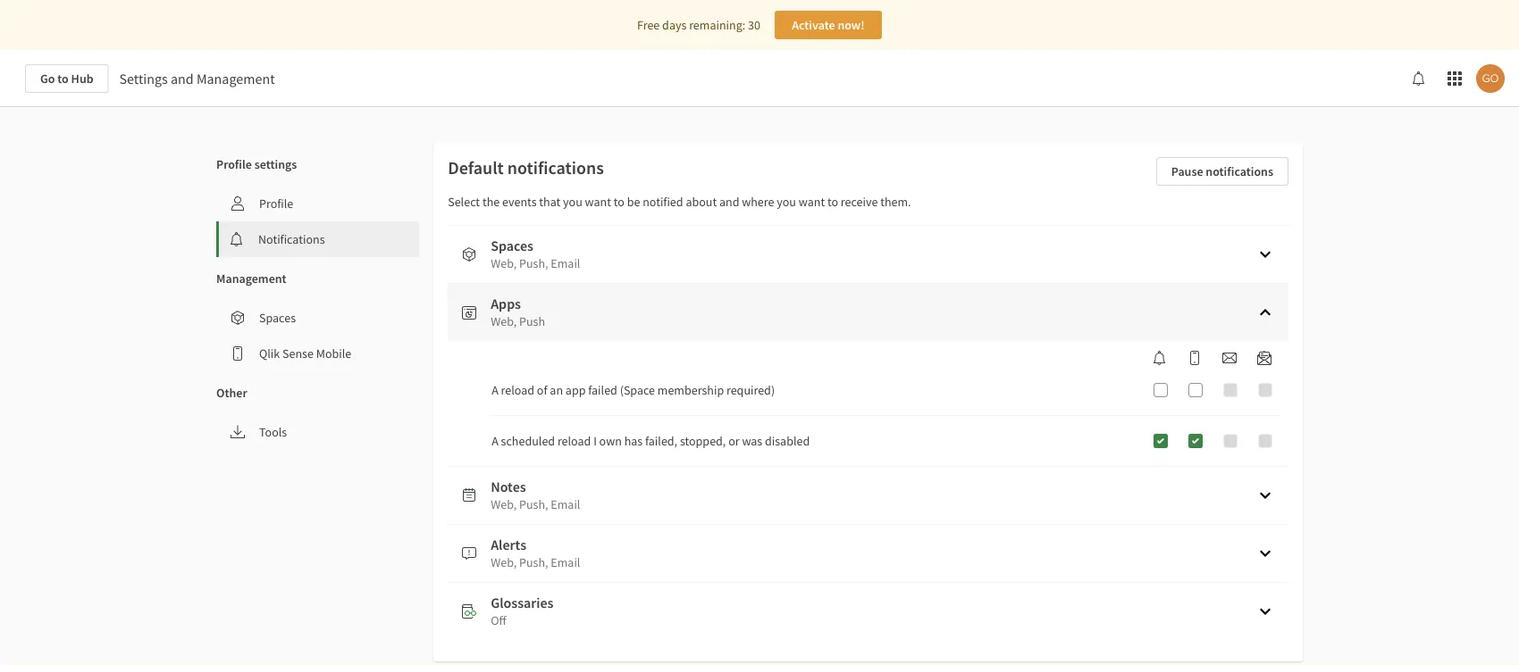 Task type: locate. For each thing, give the bounding box(es) containing it.
settings and management
[[119, 70, 275, 88]]

qlik
[[259, 346, 280, 362]]

apps
[[491, 295, 521, 313]]

email inside spaces web, push, email
[[551, 256, 580, 272]]

push, for notes
[[519, 497, 548, 513]]

web, up 'apps'
[[491, 256, 517, 272]]

spaces up qlik on the left bottom of page
[[259, 310, 296, 326]]

2 you from the left
[[777, 194, 796, 210]]

3 push, from the top
[[519, 555, 548, 571]]

0 horizontal spatial notifications
[[507, 157, 604, 179]]

failed,
[[645, 433, 678, 450]]

0 vertical spatial email
[[551, 256, 580, 272]]

other
[[216, 385, 247, 401]]

email
[[551, 256, 580, 272], [551, 497, 580, 513], [551, 555, 580, 571]]

1 horizontal spatial you
[[777, 194, 796, 210]]

web, for alerts
[[491, 555, 517, 571]]

settings
[[254, 156, 297, 172]]

you right where
[[777, 194, 796, 210]]

profile left the settings
[[216, 156, 252, 172]]

email inside 'notes web, push, email'
[[551, 497, 580, 513]]

to left receive on the right of the page
[[828, 194, 838, 210]]

1 vertical spatial email
[[551, 497, 580, 513]]

profile settings
[[216, 156, 297, 172]]

sense
[[282, 346, 314, 362]]

profile up notifications at left top
[[259, 196, 293, 212]]

1 a from the top
[[492, 383, 499, 399]]

spaces web, push, email
[[491, 237, 580, 272]]

tools
[[259, 425, 287, 441]]

1 horizontal spatial notifications
[[1206, 164, 1274, 180]]

3 email from the top
[[551, 555, 580, 571]]

apps web, push
[[491, 295, 545, 330]]

and right the about
[[719, 194, 739, 210]]

alerts
[[491, 536, 526, 554]]

(space
[[620, 383, 655, 399]]

select the events that you want to be notified about and where you want to receive them.
[[448, 194, 911, 210]]

profile for profile
[[259, 196, 293, 212]]

management up profile settings
[[197, 70, 275, 88]]

glossaries
[[491, 594, 554, 612]]

notifications bundled in a daily email digest image
[[1258, 351, 1272, 366]]

2 a from the top
[[492, 433, 499, 450]]

notified
[[643, 194, 683, 210]]

web, down notes
[[491, 497, 517, 513]]

a left scheduled
[[492, 433, 499, 450]]

0 horizontal spatial to
[[57, 71, 69, 87]]

0 horizontal spatial spaces
[[259, 310, 296, 326]]

notifications right pause
[[1206, 164, 1274, 180]]

reload left i
[[558, 433, 591, 450]]

push, for alerts
[[519, 555, 548, 571]]

2 vertical spatial push,
[[519, 555, 548, 571]]

settings
[[119, 70, 168, 88]]

want left receive on the right of the page
[[799, 194, 825, 210]]

1 horizontal spatial and
[[719, 194, 739, 210]]

want left be
[[585, 194, 611, 210]]

you
[[563, 194, 583, 210], [777, 194, 796, 210]]

off
[[491, 613, 506, 629]]

push,
[[519, 256, 548, 272], [519, 497, 548, 513], [519, 555, 548, 571]]

2 email from the top
[[551, 497, 580, 513]]

notifications inside pause notifications button
[[1206, 164, 1274, 180]]

web, inside 'notes web, push, email'
[[491, 497, 517, 513]]

push, inside spaces web, push, email
[[519, 256, 548, 272]]

own
[[599, 433, 622, 450]]

i
[[594, 433, 597, 450]]

free days remaining: 30
[[637, 17, 761, 33]]

2 vertical spatial email
[[551, 555, 580, 571]]

management down notifications at left top
[[216, 271, 287, 287]]

1 vertical spatial push,
[[519, 497, 548, 513]]

a left of
[[492, 383, 499, 399]]

reload left of
[[501, 383, 535, 399]]

0 horizontal spatial profile
[[216, 156, 252, 172]]

notifications
[[507, 157, 604, 179], [1206, 164, 1274, 180]]

notes web, push, email
[[491, 478, 580, 513]]

0 horizontal spatial reload
[[501, 383, 535, 399]]

1 horizontal spatial profile
[[259, 196, 293, 212]]

a for a scheduled reload i own has failed, stopped, or was disabled
[[492, 433, 499, 450]]

and right settings
[[171, 70, 194, 88]]

where
[[742, 194, 774, 210]]

glossaries off
[[491, 594, 554, 629]]

tools link
[[216, 415, 419, 450]]

0 vertical spatial a
[[492, 383, 499, 399]]

0 vertical spatial management
[[197, 70, 275, 88]]

0 horizontal spatial you
[[563, 194, 583, 210]]

notifications link
[[219, 222, 419, 257]]

1 email from the top
[[551, 256, 580, 272]]

that
[[539, 194, 561, 210]]

email up alerts web, push, email
[[551, 497, 580, 513]]

select
[[448, 194, 480, 210]]

web, down alerts
[[491, 555, 517, 571]]

profile
[[216, 156, 252, 172], [259, 196, 293, 212]]

1 horizontal spatial want
[[799, 194, 825, 210]]

email up the glossaries
[[551, 555, 580, 571]]

email inside alerts web, push, email
[[551, 555, 580, 571]]

activate now! link
[[775, 11, 882, 39]]

be
[[627, 194, 640, 210]]

push, down alerts
[[519, 555, 548, 571]]

web, inside alerts web, push, email
[[491, 555, 517, 571]]

1 web, from the top
[[491, 256, 517, 272]]

and
[[171, 70, 194, 88], [719, 194, 739, 210]]

notes
[[491, 478, 526, 496]]

activate
[[792, 17, 835, 33]]

notifications when using qlik sense in a browser element
[[1146, 351, 1174, 366]]

web, inside apps web, push
[[491, 314, 517, 330]]

web,
[[491, 256, 517, 272], [491, 314, 517, 330], [491, 497, 517, 513], [491, 555, 517, 571]]

hub
[[71, 71, 93, 87]]

management
[[197, 70, 275, 88], [216, 271, 287, 287]]

notifications
[[258, 231, 325, 248]]

web, inside spaces web, push, email
[[491, 256, 517, 272]]

or
[[729, 433, 740, 450]]

to left be
[[614, 194, 625, 210]]

1 vertical spatial a
[[492, 433, 499, 450]]

now!
[[838, 17, 865, 33]]

email for alerts
[[551, 555, 580, 571]]

0 vertical spatial push,
[[519, 256, 548, 272]]

0 vertical spatial profile
[[216, 156, 252, 172]]

2 push, from the top
[[519, 497, 548, 513]]

reload
[[501, 383, 535, 399], [558, 433, 591, 450]]

spaces
[[491, 237, 534, 255], [259, 310, 296, 326]]

membership
[[658, 383, 724, 399]]

web, down 'apps'
[[491, 314, 517, 330]]

2 web, from the top
[[491, 314, 517, 330]]

qlik sense mobile
[[259, 346, 351, 362]]

1 horizontal spatial reload
[[558, 433, 591, 450]]

to
[[57, 71, 69, 87], [614, 194, 625, 210], [828, 194, 838, 210]]

notifications up that
[[507, 157, 604, 179]]

the
[[483, 194, 500, 210]]

spaces inside spaces web, push, email
[[491, 237, 534, 255]]

1 horizontal spatial spaces
[[491, 237, 534, 255]]

push, inside 'notes web, push, email'
[[519, 497, 548, 513]]

push, inside alerts web, push, email
[[519, 555, 548, 571]]

0 vertical spatial spaces
[[491, 237, 534, 255]]

to right the go
[[57, 71, 69, 87]]

3 web, from the top
[[491, 497, 517, 513]]

you right that
[[563, 194, 583, 210]]

spaces for spaces
[[259, 310, 296, 326]]

go to hub
[[40, 71, 93, 87]]

email down that
[[551, 256, 580, 272]]

receive
[[841, 194, 878, 210]]

email for notes
[[551, 497, 580, 513]]

1 vertical spatial management
[[216, 271, 287, 287]]

notifications sent to your email element
[[1216, 351, 1244, 366]]

1 vertical spatial profile
[[259, 196, 293, 212]]

1 push, from the top
[[519, 256, 548, 272]]

1 vertical spatial spaces
[[259, 310, 296, 326]]

push, up 'apps'
[[519, 256, 548, 272]]

want
[[585, 194, 611, 210], [799, 194, 825, 210]]

push notifications in qlik sense mobile image
[[1188, 351, 1202, 366]]

a reload of an app failed (space membership required)
[[492, 383, 775, 399]]

disabled
[[765, 433, 810, 450]]

default notifications
[[448, 157, 604, 179]]

push, down notes
[[519, 497, 548, 513]]

a
[[492, 383, 499, 399], [492, 433, 499, 450]]

spaces down the events
[[491, 237, 534, 255]]

0 horizontal spatial want
[[585, 194, 611, 210]]

mobile
[[316, 346, 351, 362]]

web, for notes
[[491, 497, 517, 513]]

remaining:
[[689, 17, 746, 33]]

them.
[[881, 194, 911, 210]]

4 web, from the top
[[491, 555, 517, 571]]

scheduled
[[501, 433, 555, 450]]

0 vertical spatial and
[[171, 70, 194, 88]]



Task type: vqa. For each thing, say whether or not it's contained in the screenshot.
Default notifications
yes



Task type: describe. For each thing, give the bounding box(es) containing it.
has
[[624, 433, 643, 450]]

profile link
[[216, 186, 419, 222]]

profile for profile settings
[[216, 156, 252, 172]]

failed
[[588, 383, 617, 399]]

30
[[748, 17, 761, 33]]

activate now!
[[792, 17, 865, 33]]

2 want from the left
[[799, 194, 825, 210]]

free
[[637, 17, 660, 33]]

email for spaces
[[551, 256, 580, 272]]

push, for spaces
[[519, 256, 548, 272]]

1 want from the left
[[585, 194, 611, 210]]

0 vertical spatial reload
[[501, 383, 535, 399]]

stopped,
[[680, 433, 726, 450]]

push
[[519, 314, 545, 330]]

default
[[448, 157, 504, 179]]

push notifications in qlik sense mobile element
[[1181, 351, 1209, 366]]

1 vertical spatial reload
[[558, 433, 591, 450]]

gary orlando image
[[1476, 64, 1505, 93]]

a for a reload of an app failed (space membership required)
[[492, 383, 499, 399]]

pause
[[1172, 164, 1203, 180]]

notifications sent to your email image
[[1223, 351, 1237, 366]]

about
[[686, 194, 717, 210]]

notifications for pause notifications
[[1206, 164, 1274, 180]]

app
[[566, 383, 586, 399]]

notifications bundled in a daily email digest element
[[1250, 351, 1279, 366]]

of
[[537, 383, 547, 399]]

spaces for spaces web, push, email
[[491, 237, 534, 255]]

qlik sense mobile link
[[216, 336, 419, 372]]

pause notifications
[[1172, 164, 1274, 180]]

notifications for default notifications
[[507, 157, 604, 179]]

1 vertical spatial and
[[719, 194, 739, 210]]

go to hub link
[[25, 64, 109, 93]]

web, for spaces
[[491, 256, 517, 272]]

go
[[40, 71, 55, 87]]

1 horizontal spatial to
[[614, 194, 625, 210]]

days
[[662, 17, 687, 33]]

alerts web, push, email
[[491, 536, 580, 571]]

web, for apps
[[491, 314, 517, 330]]

2 horizontal spatial to
[[828, 194, 838, 210]]

an
[[550, 383, 563, 399]]

1 you from the left
[[563, 194, 583, 210]]

0 horizontal spatial and
[[171, 70, 194, 88]]

required)
[[727, 383, 775, 399]]

was
[[742, 433, 763, 450]]

events
[[502, 194, 537, 210]]

spaces link
[[216, 300, 419, 336]]

notifications when using qlik sense in a browser image
[[1153, 351, 1167, 366]]

pause notifications button
[[1156, 157, 1289, 186]]

a scheduled reload i own has failed, stopped, or was disabled
[[492, 433, 810, 450]]



